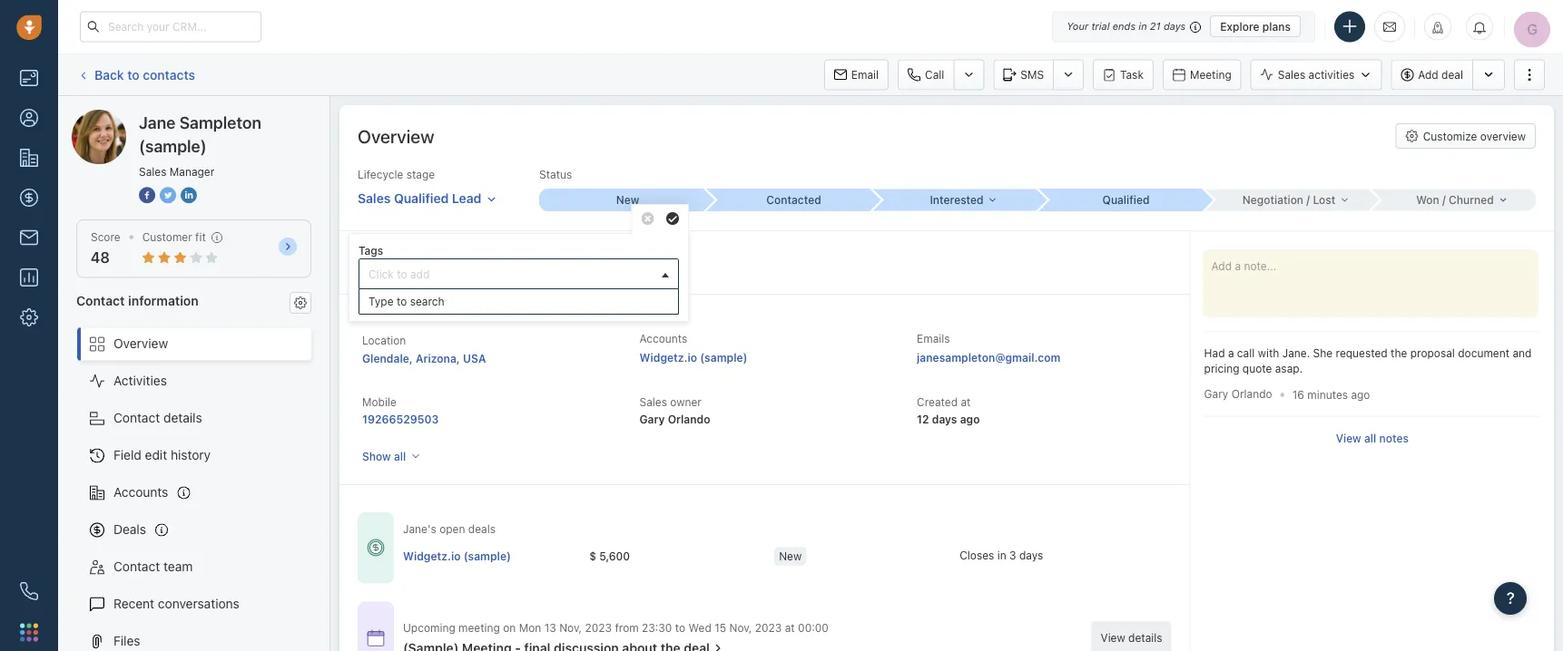 Task type: describe. For each thing, give the bounding box(es) containing it.
location glendale, arizona, usa
[[362, 334, 486, 365]]

qualified link
[[1038, 189, 1204, 212]]

/ for negotiation
[[1307, 194, 1310, 207]]

task button
[[1093, 59, 1154, 90]]

1 horizontal spatial gary
[[1204, 388, 1229, 401]]

sampleton inside the jane sampleton (sample)
[[179, 113, 261, 132]]

type to search option
[[359, 290, 678, 314]]

0 horizontal spatial at
[[785, 622, 795, 634]]

customer fit
[[142, 231, 206, 244]]

add deal
[[1418, 68, 1463, 81]]

lead
[[452, 191, 482, 206]]

on
[[503, 622, 516, 634]]

container_wx8msf4aqz5i3rn1 image for view details
[[367, 630, 385, 648]]

negotiation / lost
[[1243, 194, 1336, 207]]

days for closes in 3 days
[[1019, 550, 1043, 562]]

type to search
[[369, 296, 444, 308]]

12
[[917, 413, 929, 426]]

back to contacts link
[[76, 61, 196, 89]]

quote
[[1243, 363, 1272, 376]]

jane inside the jane sampleton (sample)
[[139, 113, 176, 132]]

1 horizontal spatial orlando
[[1232, 388, 1272, 401]]

field edit history
[[113, 448, 211, 463]]

(sample) inside accounts widgetz.io (sample)
[[700, 351, 748, 364]]

1 horizontal spatial ago
[[1351, 388, 1370, 401]]

with
[[1258, 347, 1279, 360]]

accounts for accounts
[[113, 485, 168, 500]]

view details
[[1101, 632, 1163, 645]]

freshworks switcher image
[[20, 624, 38, 642]]

won / churned
[[1416, 194, 1494, 207]]

gary inside 'sales owner gary orlando'
[[640, 413, 665, 426]]

show all
[[362, 450, 406, 463]]

minutes
[[1307, 388, 1348, 401]]

deals
[[468, 523, 496, 536]]

accounts for accounts widgetz.io (sample)
[[640, 333, 687, 345]]

email
[[851, 69, 879, 81]]

0 vertical spatial overview
[[358, 125, 434, 147]]

created
[[917, 396, 958, 409]]

sales owner gary orlando
[[640, 396, 710, 426]]

sms
[[1021, 69, 1044, 81]]

mon
[[519, 622, 541, 634]]

manager
[[170, 165, 215, 178]]

add
[[1418, 68, 1439, 81]]

interested
[[930, 194, 984, 207]]

customize overview
[[1423, 130, 1526, 143]]

interested link
[[871, 189, 1038, 211]]

orlando inside 'sales owner gary orlando'
[[668, 413, 710, 426]]

0 vertical spatial new
[[616, 194, 639, 207]]

closes in 3 days
[[960, 550, 1043, 562]]

negotiation / lost link
[[1204, 189, 1370, 211]]

2 horizontal spatial to
[[675, 622, 686, 634]]

recent
[[113, 597, 154, 612]]

explore plans
[[1220, 20, 1291, 33]]

lost
[[1313, 194, 1336, 207]]

1 vertical spatial in
[[997, 550, 1006, 562]]

show
[[362, 450, 391, 463]]

ago inside created at 12 days ago
[[960, 413, 980, 426]]

type
[[369, 296, 394, 308]]

jane.
[[1282, 347, 1310, 360]]

had
[[1204, 347, 1225, 360]]

from
[[615, 622, 639, 634]]

score 48
[[91, 231, 120, 267]]

emails
[[917, 333, 950, 345]]

negotiation / lost button
[[1204, 189, 1370, 211]]

facebook circled image
[[139, 185, 155, 205]]

(sample) up manager
[[206, 109, 257, 124]]

sms button
[[993, 59, 1053, 90]]

jane's open deals
[[403, 523, 496, 536]]

history
[[171, 448, 211, 463]]

phone image
[[20, 583, 38, 601]]

negotiation
[[1243, 194, 1304, 207]]

mobile 19266529503
[[362, 396, 439, 426]]

contact for contact information
[[76, 293, 125, 308]]

container_wx8msf4aqz5i3rn1 image
[[712, 642, 724, 652]]

won
[[1416, 194, 1440, 207]]

16
[[1292, 388, 1304, 401]]

Click to add search field
[[364, 265, 655, 284]]

requested
[[1336, 347, 1388, 360]]

widgetz.io (sample)
[[403, 550, 511, 563]]

1 vertical spatial new
[[779, 550, 802, 563]]

janesampleton@gmail.com link
[[917, 349, 1061, 367]]

phone element
[[11, 574, 47, 610]]

0 vertical spatial widgetz.io (sample) link
[[640, 351, 748, 364]]

activities
[[113, 374, 167, 389]]

all for show
[[394, 450, 406, 463]]

email image
[[1383, 19, 1396, 34]]

jane sampleton (sample) up manager
[[139, 113, 261, 156]]

glendale,
[[362, 352, 413, 365]]

view details link
[[1092, 622, 1172, 652]]

won / churned link
[[1370, 189, 1536, 211]]

row containing closes in 3 days
[[403, 539, 1145, 576]]

deals
[[113, 522, 146, 537]]

/ for won
[[1442, 194, 1446, 207]]

upcoming
[[403, 622, 455, 634]]

a
[[1228, 347, 1234, 360]]

48
[[91, 249, 110, 267]]

ends
[[1113, 20, 1136, 32]]

all for view
[[1364, 432, 1376, 445]]

accounts widgetz.io (sample)
[[640, 333, 748, 364]]

view for view details
[[1101, 632, 1125, 645]]

details for view details
[[1128, 632, 1163, 645]]

document
[[1458, 347, 1510, 360]]

information
[[128, 293, 199, 308]]

customize overview button
[[1396, 123, 1536, 149]]

back to contacts
[[94, 67, 195, 82]]

call link
[[898, 59, 953, 90]]

open
[[440, 523, 465, 536]]

wed
[[689, 622, 711, 634]]

mobile
[[362, 396, 397, 409]]



Task type: locate. For each thing, give the bounding box(es) containing it.
widgetz.io inside accounts widgetz.io (sample)
[[640, 351, 697, 364]]

jane sampleton (sample) down contacts
[[108, 109, 257, 124]]

task
[[1120, 69, 1144, 81]]

linkedin circled image
[[181, 185, 197, 205]]

sampleton down contacts
[[139, 109, 202, 124]]

1 horizontal spatial accounts
[[640, 333, 687, 345]]

2023 left the "00:00"
[[755, 622, 782, 634]]

jane's
[[403, 523, 436, 536]]

/
[[1307, 194, 1310, 207], [1442, 194, 1446, 207]]

all right show
[[394, 450, 406, 463]]

1 horizontal spatial new
[[779, 550, 802, 563]]

1 vertical spatial view
[[1101, 632, 1125, 645]]

1 vertical spatial ago
[[960, 413, 980, 426]]

contact for contact team
[[113, 560, 160, 575]]

trial
[[1092, 20, 1110, 32]]

email button
[[824, 59, 889, 90]]

sales inside 'sales owner gary orlando'
[[640, 396, 667, 409]]

1 horizontal spatial 2023
[[755, 622, 782, 634]]

1 horizontal spatial in
[[1139, 20, 1147, 32]]

overview up lifecycle stage
[[358, 125, 434, 147]]

stage
[[406, 168, 435, 181]]

your
[[1067, 20, 1089, 32]]

16 minutes ago
[[1292, 388, 1370, 401]]

call
[[1237, 347, 1255, 360]]

ago
[[1351, 388, 1370, 401], [960, 413, 980, 426]]

jane down back
[[108, 109, 136, 124]]

1 container_wx8msf4aqz5i3rn1 image from the top
[[367, 539, 385, 558]]

0 vertical spatial accounts
[[640, 333, 687, 345]]

new
[[616, 194, 639, 207], [779, 550, 802, 563]]

(sample) up owner at the left
[[700, 351, 748, 364]]

contacts
[[143, 67, 195, 82]]

days down the created
[[932, 413, 957, 426]]

twitter circled image
[[160, 185, 176, 205]]

contacted link
[[705, 189, 871, 212]]

emails janesampleton@gmail.com
[[917, 333, 1061, 364]]

meeting
[[1190, 69, 1232, 81]]

1 horizontal spatial view
[[1336, 432, 1361, 445]]

janesampleton@gmail.com
[[917, 351, 1061, 364]]

0 vertical spatial in
[[1139, 20, 1147, 32]]

container_wx8msf4aqz5i3rn1 image
[[367, 539, 385, 558], [367, 630, 385, 648]]

sampleton up manager
[[179, 113, 261, 132]]

1 vertical spatial contact
[[113, 411, 160, 426]]

she
[[1313, 347, 1333, 360]]

jane sampleton (sample)
[[108, 109, 257, 124], [139, 113, 261, 156]]

2 horizontal spatial days
[[1164, 20, 1186, 32]]

15
[[715, 622, 726, 634]]

sales left 'activities' in the top right of the page
[[1278, 68, 1306, 81]]

1 horizontal spatial widgetz.io (sample) link
[[640, 351, 748, 364]]

container_wx8msf4aqz5i3rn1 image left upcoming
[[367, 630, 385, 648]]

0 horizontal spatial qualified
[[394, 191, 449, 206]]

0 horizontal spatial /
[[1307, 194, 1310, 207]]

explore
[[1220, 20, 1260, 33]]

nov,
[[559, 622, 582, 634], [729, 622, 752, 634]]

widgetz.io up owner at the left
[[640, 351, 697, 364]]

usa
[[463, 352, 486, 365]]

owner
[[670, 396, 702, 409]]

gary orlando
[[1204, 388, 1272, 401]]

48 button
[[91, 249, 110, 267]]

nov, right the "15"
[[729, 622, 752, 634]]

0 horizontal spatial new
[[616, 194, 639, 207]]

1 vertical spatial to
[[397, 296, 407, 308]]

/ inside "link"
[[1442, 194, 1446, 207]]

lifecycle
[[358, 168, 403, 181]]

1 horizontal spatial nov,
[[729, 622, 752, 634]]

1 horizontal spatial all
[[1364, 432, 1376, 445]]

at inside created at 12 days ago
[[961, 396, 971, 409]]

1 horizontal spatial widgetz.io
[[640, 351, 697, 364]]

0 horizontal spatial all
[[394, 450, 406, 463]]

1 horizontal spatial to
[[397, 296, 407, 308]]

to right type
[[397, 296, 407, 308]]

0 vertical spatial at
[[961, 396, 971, 409]]

had a call with jane. she requested the proposal document and pricing quote asap.
[[1204, 347, 1532, 376]]

widgetz.io (sample) link up owner at the left
[[640, 351, 748, 364]]

sales activities
[[1278, 68, 1355, 81]]

1 / from the left
[[1307, 194, 1310, 207]]

ago right 12
[[960, 413, 980, 426]]

0 horizontal spatial details
[[163, 411, 202, 426]]

at left the "00:00"
[[785, 622, 795, 634]]

2023 left 'from'
[[585, 622, 612, 634]]

1 vertical spatial overview
[[113, 336, 168, 351]]

1 vertical spatial accounts
[[113, 485, 168, 500]]

1 horizontal spatial qualified
[[1103, 194, 1150, 207]]

new link
[[539, 189, 705, 212]]

0 horizontal spatial jane
[[108, 109, 136, 124]]

in left 21
[[1139, 20, 1147, 32]]

interested button
[[871, 189, 1038, 211]]

1 vertical spatial gary
[[640, 413, 665, 426]]

$ 5,600
[[589, 550, 630, 563]]

2 vertical spatial to
[[675, 622, 686, 634]]

accounts inside accounts widgetz.io (sample)
[[640, 333, 687, 345]]

accounts
[[640, 333, 687, 345], [113, 485, 168, 500]]

sales up facebook circled icon
[[139, 165, 167, 178]]

1 nov, from the left
[[559, 622, 582, 634]]

contact up recent
[[113, 560, 160, 575]]

0 horizontal spatial days
[[932, 413, 957, 426]]

to for search
[[397, 296, 407, 308]]

nov, right 13
[[559, 622, 582, 634]]

sales manager
[[139, 165, 215, 178]]

(sample)
[[206, 109, 257, 124], [139, 136, 207, 156], [700, 351, 748, 364], [464, 550, 511, 563]]

to inside 'link'
[[127, 67, 139, 82]]

widgetz.io (sample) link
[[640, 351, 748, 364], [403, 549, 511, 565]]

conversations
[[158, 597, 240, 612]]

sales qualified lead link
[[358, 183, 497, 208]]

contact team
[[113, 560, 193, 575]]

days inside created at 12 days ago
[[932, 413, 957, 426]]

1 horizontal spatial details
[[1128, 632, 1163, 645]]

2 vertical spatial contact
[[113, 560, 160, 575]]

details
[[163, 411, 202, 426], [1128, 632, 1163, 645]]

field
[[113, 448, 141, 463]]

contact
[[76, 293, 125, 308], [113, 411, 160, 426], [113, 560, 160, 575]]

call button
[[898, 59, 953, 90]]

overview
[[358, 125, 434, 147], [113, 336, 168, 351]]

0 horizontal spatial accounts
[[113, 485, 168, 500]]

created at 12 days ago
[[917, 396, 980, 426]]

and
[[1513, 347, 1532, 360]]

1 vertical spatial orlando
[[668, 413, 710, 426]]

(sample) down deals
[[464, 550, 511, 563]]

0 horizontal spatial overview
[[113, 336, 168, 351]]

1 vertical spatial details
[[1128, 632, 1163, 645]]

0 vertical spatial orlando
[[1232, 388, 1272, 401]]

/ right the won
[[1442, 194, 1446, 207]]

container_wx8msf4aqz5i3rn1 image for widgetz.io (sample)
[[367, 539, 385, 558]]

ago right minutes
[[1351, 388, 1370, 401]]

0 horizontal spatial to
[[127, 67, 139, 82]]

0 vertical spatial details
[[163, 411, 202, 426]]

2 2023 from the left
[[755, 622, 782, 634]]

1 2023 from the left
[[585, 622, 612, 634]]

gary down accounts widgetz.io (sample)
[[640, 413, 665, 426]]

sales for sales qualified lead
[[358, 191, 391, 206]]

0 horizontal spatial ago
[[960, 413, 980, 426]]

orlando down owner at the left
[[668, 413, 710, 426]]

0 vertical spatial all
[[1364, 432, 1376, 445]]

$
[[589, 550, 596, 563]]

customize
[[1423, 130, 1477, 143]]

pricing
[[1204, 363, 1240, 376]]

meeting
[[459, 622, 500, 634]]

0 vertical spatial container_wx8msf4aqz5i3rn1 image
[[367, 539, 385, 558]]

0 horizontal spatial widgetz.io (sample) link
[[403, 549, 511, 565]]

0 horizontal spatial 2023
[[585, 622, 612, 634]]

sales down lifecycle
[[358, 191, 391, 206]]

0 horizontal spatial orlando
[[668, 413, 710, 426]]

mng settings image
[[294, 297, 307, 309]]

sales for sales manager
[[139, 165, 167, 178]]

19266529503 link
[[362, 413, 439, 426]]

1 vertical spatial widgetz.io (sample) link
[[403, 549, 511, 565]]

accounts up deals
[[113, 485, 168, 500]]

jane down contacts
[[139, 113, 176, 132]]

0 vertical spatial widgetz.io
[[640, 351, 697, 364]]

contact for contact details
[[113, 411, 160, 426]]

to right back
[[127, 67, 139, 82]]

1 horizontal spatial jane
[[139, 113, 176, 132]]

0 vertical spatial days
[[1164, 20, 1186, 32]]

1 horizontal spatial /
[[1442, 194, 1446, 207]]

sales inside sales qualified lead link
[[358, 191, 391, 206]]

2 nov, from the left
[[729, 622, 752, 634]]

13
[[544, 622, 556, 634]]

plans
[[1263, 20, 1291, 33]]

0 horizontal spatial nov,
[[559, 622, 582, 634]]

contact information
[[76, 293, 199, 308]]

Search your CRM... text field
[[80, 11, 261, 42]]

0 vertical spatial view
[[1336, 432, 1361, 445]]

1 vertical spatial days
[[932, 413, 957, 426]]

status
[[539, 168, 572, 181]]

details for contact details
[[163, 411, 202, 426]]

1 horizontal spatial days
[[1019, 550, 1043, 562]]

call
[[925, 69, 944, 81]]

closes
[[960, 550, 994, 562]]

to left wed
[[675, 622, 686, 634]]

0 vertical spatial gary
[[1204, 388, 1229, 401]]

widgetz.io (sample) link down open
[[403, 549, 511, 565]]

view for view all notes
[[1336, 432, 1361, 445]]

orlando down quote
[[1232, 388, 1272, 401]]

1 vertical spatial all
[[394, 450, 406, 463]]

all left the notes
[[1364, 432, 1376, 445]]

container_wx8msf4aqz5i3rn1 image left widgetz.io (sample)
[[367, 539, 385, 558]]

2 container_wx8msf4aqz5i3rn1 image from the top
[[367, 630, 385, 648]]

gary down pricing
[[1204, 388, 1229, 401]]

1 vertical spatial widgetz.io
[[403, 550, 461, 563]]

sales for sales activities
[[1278, 68, 1306, 81]]

meeting button
[[1163, 59, 1242, 90]]

deal
[[1442, 68, 1463, 81]]

0 horizontal spatial view
[[1101, 632, 1125, 645]]

/ left the lost
[[1307, 194, 1310, 207]]

accounts up owner at the left
[[640, 333, 687, 345]]

days right 21
[[1164, 20, 1186, 32]]

at right the created
[[961, 396, 971, 409]]

won / churned button
[[1370, 189, 1536, 211]]

all inside view all notes link
[[1364, 432, 1376, 445]]

to inside 'option'
[[397, 296, 407, 308]]

widgetz.io down the jane's
[[403, 550, 461, 563]]

widgetz.io
[[640, 351, 697, 364], [403, 550, 461, 563]]

0 vertical spatial contact
[[76, 293, 125, 308]]

0 horizontal spatial gary
[[640, 413, 665, 426]]

2 vertical spatial days
[[1019, 550, 1043, 562]]

edit
[[145, 448, 167, 463]]

in left 3
[[997, 550, 1006, 562]]

5,600
[[599, 550, 630, 563]]

to for contacts
[[127, 67, 139, 82]]

0 horizontal spatial in
[[997, 550, 1006, 562]]

overview up the 'activities'
[[113, 336, 168, 351]]

asap.
[[1275, 363, 1303, 376]]

search
[[410, 296, 444, 308]]

location
[[362, 334, 406, 347]]

19266529503
[[362, 413, 439, 426]]

1 horizontal spatial overview
[[358, 125, 434, 147]]

row
[[403, 539, 1145, 576]]

0 horizontal spatial widgetz.io
[[403, 550, 461, 563]]

1 vertical spatial at
[[785, 622, 795, 634]]

customer
[[142, 231, 192, 244]]

days right 3
[[1019, 550, 1043, 562]]

1 vertical spatial container_wx8msf4aqz5i3rn1 image
[[367, 630, 385, 648]]

sampleton
[[139, 109, 202, 124], [179, 113, 261, 132]]

contact down the 'activities'
[[113, 411, 160, 426]]

days for created at 12 days ago
[[932, 413, 957, 426]]

view all notes
[[1336, 432, 1409, 445]]

explore plans link
[[1210, 15, 1301, 37]]

1 horizontal spatial at
[[961, 396, 971, 409]]

0 vertical spatial to
[[127, 67, 139, 82]]

sales left owner at the left
[[640, 396, 667, 409]]

fit
[[195, 231, 206, 244]]

2 / from the left
[[1442, 194, 1446, 207]]

orlando
[[1232, 388, 1272, 401], [668, 413, 710, 426]]

0 vertical spatial ago
[[1351, 388, 1370, 401]]

contact down 48 button
[[76, 293, 125, 308]]

(sample) up sales manager
[[139, 136, 207, 156]]



Task type: vqa. For each thing, say whether or not it's contained in the screenshot.
THE SAVE AS DRAFT button
no



